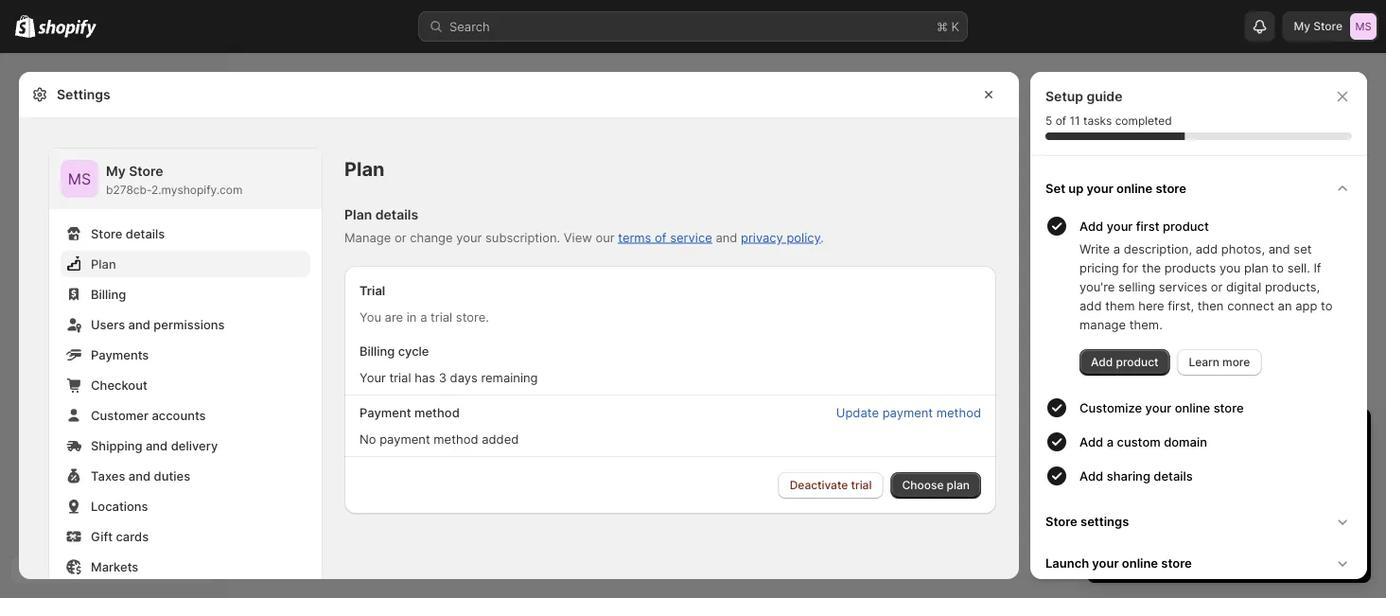 Task type: locate. For each thing, give the bounding box(es) containing it.
online inside launch your online store button
[[1122, 556, 1158, 570]]

a inside 'settings' dialog
[[420, 309, 427, 324]]

method up choose plan
[[937, 405, 981, 420]]

your right up
[[1087, 181, 1114, 195]]

2 horizontal spatial for
[[1209, 509, 1225, 524]]

1 vertical spatial to
[[1321, 298, 1333, 313]]

add for add a custom domain
[[1080, 434, 1104, 449]]

first down 'shopify'
[[1258, 509, 1280, 524]]

shopify
[[1272, 490, 1317, 505]]

your right launch
[[1092, 556, 1119, 570]]

3 right has
[[439, 370, 447, 385]]

0 vertical spatial to
[[1272, 260, 1284, 275]]

trial inside dropdown button
[[1152, 425, 1186, 449]]

and right the taxes
[[129, 468, 151, 483]]

my store image
[[1351, 13, 1377, 40]]

your up write
[[1107, 219, 1133, 233]]

method left added
[[434, 432, 478, 446]]

and inside the shipping and delivery link
[[146, 438, 168, 453]]

add up products
[[1196, 241, 1218, 256]]

your inside plan details manage or change your subscription. view our terms of service and privacy policy .
[[456, 230, 482, 245]]

payment down payment method
[[380, 432, 430, 446]]

trial
[[431, 309, 453, 324], [389, 370, 411, 385], [1152, 425, 1186, 449], [1136, 460, 1158, 475], [851, 478, 872, 492], [1320, 490, 1342, 505]]

1 vertical spatial your
[[1106, 425, 1147, 449]]

taxes
[[91, 468, 125, 483]]

just inside select a plan to extend your shopify trial for just $1/month for your first 3 months.
[[1126, 509, 1147, 524]]

markets link
[[61, 554, 310, 580]]

a right in
[[420, 309, 427, 324]]

billing inside shop settings menu element
[[91, 287, 126, 301]]

1 horizontal spatial billing
[[360, 344, 395, 358]]

plan inside select a plan to extend your shopify trial for just $1/month for your first 3 months.
[[1157, 490, 1181, 505]]

store up the "add a custom domain" button
[[1214, 400, 1244, 415]]

my store
[[1294, 19, 1343, 33]]

1 vertical spatial billing
[[360, 344, 395, 358]]

terms
[[618, 230, 652, 245]]

your right change
[[456, 230, 482, 245]]

add down you're at the top right of the page
[[1080, 298, 1102, 313]]

add your first product element
[[1042, 239, 1360, 376]]

trial up months.
[[1320, 490, 1342, 505]]

your down "extend"
[[1228, 509, 1254, 524]]

deactivate trial
[[790, 478, 872, 492]]

billing for billing
[[91, 287, 126, 301]]

0 horizontal spatial plan
[[947, 478, 970, 492]]

1 horizontal spatial add
[[1196, 241, 1218, 256]]

just
[[1191, 425, 1223, 449], [1126, 509, 1147, 524]]

online inside customize your online store button
[[1175, 400, 1211, 415]]

add left sharing
[[1080, 468, 1104, 483]]

your inside the your trial just started element
[[1106, 460, 1133, 475]]

your for your trial ends on
[[1106, 460, 1133, 475]]

my for my store b278cb-2.myshopify.com
[[106, 163, 126, 179]]

1 vertical spatial plan
[[344, 207, 372, 223]]

details
[[375, 207, 418, 223], [126, 226, 165, 241], [1154, 468, 1193, 483]]

0 vertical spatial payment
[[883, 405, 933, 420]]

0 vertical spatial online
[[1117, 181, 1153, 195]]

1 vertical spatial details
[[126, 226, 165, 241]]

0 horizontal spatial first
[[1136, 219, 1160, 233]]

delivery
[[171, 438, 218, 453]]

1 vertical spatial add
[[1080, 298, 1102, 313]]

for for the
[[1123, 260, 1139, 275]]

your up add a custom domain
[[1146, 400, 1172, 415]]

store.
[[456, 309, 489, 324]]

settings dialog
[[19, 72, 1019, 598]]

a for write
[[1114, 241, 1121, 256]]

and inside write a description, add photos, and set pricing for the products you plan to sell. if you're selling services or digital products, add them here first, then connect an app to manage them.
[[1269, 241, 1291, 256]]

plan inside write a description, add photos, and set pricing for the products you plan to sell. if you're selling services or digital products, add them here first, then connect an app to manage them.
[[1244, 260, 1269, 275]]

0 vertical spatial 3
[[439, 370, 447, 385]]

shipping and delivery
[[91, 438, 218, 453]]

to inside select a plan to extend your shopify trial for just $1/month for your first 3 months.
[[1185, 490, 1196, 505]]

1 vertical spatial online
[[1175, 400, 1211, 415]]

set
[[1294, 241, 1312, 256]]

and for duties
[[129, 468, 151, 483]]

0 horizontal spatial or
[[395, 230, 407, 245]]

of inside plan details manage or change your subscription. view our terms of service and privacy policy .
[[655, 230, 667, 245]]

cards
[[116, 529, 149, 544]]

plan up $1/month
[[1157, 490, 1181, 505]]

trial down add a custom domain
[[1136, 460, 1158, 475]]

and
[[716, 230, 738, 245], [1269, 241, 1291, 256], [128, 317, 150, 332], [146, 438, 168, 453], [129, 468, 151, 483]]

your trial ends on
[[1106, 460, 1211, 475]]

cycle
[[398, 344, 429, 358]]

your inside 'settings' dialog
[[360, 370, 386, 385]]

my
[[1294, 19, 1311, 33], [106, 163, 126, 179]]

customize your online store
[[1080, 400, 1244, 415]]

my inside 'my store b278cb-2.myshopify.com'
[[106, 163, 126, 179]]

a inside write a description, add photos, and set pricing for the products you plan to sell. if you're selling services or digital products, add them here first, then connect an app to manage them.
[[1114, 241, 1121, 256]]

add
[[1196, 241, 1218, 256], [1080, 298, 1102, 313]]

store up add your first product
[[1156, 181, 1187, 195]]

first inside button
[[1136, 219, 1160, 233]]

0 horizontal spatial to
[[1185, 490, 1196, 505]]

your
[[1087, 181, 1114, 195], [1107, 219, 1133, 233], [456, 230, 482, 245], [1146, 400, 1172, 415], [1243, 490, 1269, 505], [1228, 509, 1254, 524], [1092, 556, 1119, 570]]

customer accounts link
[[61, 402, 310, 429]]

you are in a trial store.
[[360, 309, 489, 324]]

billing down you
[[360, 344, 395, 358]]

0 vertical spatial or
[[395, 230, 407, 245]]

payment right update
[[883, 405, 933, 420]]

product up description,
[[1163, 219, 1209, 233]]

a right select
[[1146, 490, 1153, 505]]

0 vertical spatial your
[[360, 370, 386, 385]]

1 vertical spatial product
[[1116, 355, 1159, 369]]

0 vertical spatial just
[[1191, 425, 1223, 449]]

0 vertical spatial of
[[1056, 114, 1067, 128]]

0 vertical spatial details
[[375, 207, 418, 223]]

choose
[[902, 478, 944, 492]]

store
[[1156, 181, 1187, 195], [1214, 400, 1244, 415], [1161, 556, 1192, 570]]

and inside "taxes and duties" link
[[129, 468, 151, 483]]

to up $1/month
[[1185, 490, 1196, 505]]

0 vertical spatial first
[[1136, 219, 1160, 233]]

1 horizontal spatial payment
[[883, 405, 933, 420]]

0 vertical spatial my
[[1294, 19, 1311, 33]]

update payment method
[[836, 405, 981, 420]]

product inside button
[[1163, 219, 1209, 233]]

service
[[670, 230, 712, 245]]

0 horizontal spatial for
[[1106, 509, 1122, 524]]

details up the manage
[[375, 207, 418, 223]]

select a plan to extend your shopify trial for just $1/month for your first 3 months.
[[1106, 490, 1342, 524]]

first up description,
[[1136, 219, 1160, 233]]

online inside set up your online store button
[[1117, 181, 1153, 195]]

your down billing cycle
[[360, 370, 386, 385]]

plan up digital
[[1244, 260, 1269, 275]]

of right 5 on the top right
[[1056, 114, 1067, 128]]

for
[[1123, 260, 1139, 275], [1106, 509, 1122, 524], [1209, 509, 1225, 524]]

details left 'on'
[[1154, 468, 1193, 483]]

billing up users
[[91, 287, 126, 301]]

to right app
[[1321, 298, 1333, 313]]

the
[[1142, 260, 1161, 275]]

2 vertical spatial to
[[1185, 490, 1196, 505]]

taxes and duties
[[91, 468, 190, 483]]

0 horizontal spatial my
[[106, 163, 126, 179]]

trial right "deactivate"
[[851, 478, 872, 492]]

add product link
[[1080, 349, 1170, 376]]

2 vertical spatial details
[[1154, 468, 1193, 483]]

deactivate trial button
[[779, 472, 883, 499]]

store inside button
[[1161, 556, 1192, 570]]

my up b278cb-
[[106, 163, 126, 179]]

store up b278cb-
[[129, 163, 163, 179]]

1 vertical spatial or
[[1211, 279, 1223, 294]]

just up 'on'
[[1191, 425, 1223, 449]]

method for no payment method added
[[434, 432, 478, 446]]

for up selling
[[1123, 260, 1139, 275]]

and down 'customer accounts'
[[146, 438, 168, 453]]

checkout
[[91, 378, 147, 392]]

manage
[[344, 230, 391, 245]]

2 horizontal spatial details
[[1154, 468, 1193, 483]]

ends
[[1161, 460, 1190, 475]]

shop settings menu element
[[49, 149, 322, 598]]

or up then
[[1211, 279, 1223, 294]]

you
[[1220, 260, 1241, 275]]

for down "extend"
[[1209, 509, 1225, 524]]

settings
[[57, 87, 110, 103]]

shopify image
[[15, 15, 35, 38], [38, 19, 97, 38]]

1 horizontal spatial my
[[1294, 19, 1311, 33]]

2 horizontal spatial to
[[1321, 298, 1333, 313]]

to left sell.
[[1272, 260, 1284, 275]]

b278cb-
[[106, 183, 151, 197]]

a inside select a plan to extend your shopify trial for just $1/month for your first 3 months.
[[1146, 490, 1153, 505]]

a left custom at the right bottom
[[1107, 434, 1114, 449]]

them
[[1106, 298, 1135, 313]]

0 horizontal spatial payment
[[380, 432, 430, 446]]

add down 'customize'
[[1080, 434, 1104, 449]]

add a custom domain
[[1080, 434, 1208, 449]]

trial right in
[[431, 309, 453, 324]]

1 horizontal spatial first
[[1258, 509, 1280, 524]]

details inside plan details manage or change your subscription. view our terms of service and privacy policy .
[[375, 207, 418, 223]]

payment method
[[360, 405, 460, 420]]

add down manage
[[1091, 355, 1113, 369]]

choose plan link
[[891, 472, 981, 499]]

your inside set up your online store button
[[1087, 181, 1114, 195]]

add up write
[[1080, 219, 1104, 233]]

just down select
[[1126, 509, 1147, 524]]

my left my store image
[[1294, 19, 1311, 33]]

1 vertical spatial store
[[1214, 400, 1244, 415]]

1 vertical spatial my
[[106, 163, 126, 179]]

products,
[[1265, 279, 1320, 294]]

to
[[1272, 260, 1284, 275], [1321, 298, 1333, 313], [1185, 490, 1196, 505]]

trial down customize your online store
[[1152, 425, 1186, 449]]

payment
[[360, 405, 411, 420]]

store details
[[91, 226, 165, 241]]

trial for your trial has 3 days remaining
[[389, 370, 411, 385]]

policy
[[787, 230, 821, 245]]

of inside setup guide "dialog"
[[1056, 114, 1067, 128]]

1 horizontal spatial for
[[1123, 260, 1139, 275]]

details down b278cb-
[[126, 226, 165, 241]]

your down 'customize'
[[1106, 425, 1147, 449]]

5
[[1046, 114, 1053, 128]]

store up launch
[[1046, 514, 1078, 529]]

add your first product button
[[1080, 209, 1360, 239]]

1 horizontal spatial to
[[1272, 260, 1284, 275]]

payment
[[883, 405, 933, 420], [380, 432, 430, 446]]

or left change
[[395, 230, 407, 245]]

for down select
[[1106, 509, 1122, 524]]

guide
[[1087, 88, 1123, 105]]

setup guide
[[1046, 88, 1123, 105]]

plan right choose on the right of page
[[947, 478, 970, 492]]

0 horizontal spatial just
[[1126, 509, 1147, 524]]

your trial just started element
[[1087, 458, 1371, 583]]

store
[[1314, 19, 1343, 33], [129, 163, 163, 179], [91, 226, 122, 241], [1046, 514, 1078, 529]]

0 horizontal spatial billing
[[91, 287, 126, 301]]

0 vertical spatial product
[[1163, 219, 1209, 233]]

your for your trial has 3 days remaining
[[360, 370, 386, 385]]

1 horizontal spatial product
[[1163, 219, 1209, 233]]

0 horizontal spatial details
[[126, 226, 165, 241]]

store down b278cb-
[[91, 226, 122, 241]]

11
[[1070, 114, 1080, 128]]

your trial just started
[[1106, 425, 1293, 449]]

trial left has
[[389, 370, 411, 385]]

sharing
[[1107, 468, 1151, 483]]

users and permissions link
[[61, 311, 310, 338]]

change
[[410, 230, 453, 245]]

1 horizontal spatial details
[[375, 207, 418, 223]]

add sharing details
[[1080, 468, 1193, 483]]

details inside store details link
[[126, 226, 165, 241]]

trial inside 'button'
[[851, 478, 872, 492]]

online up add your first product
[[1117, 181, 1153, 195]]

add
[[1080, 219, 1104, 233], [1091, 355, 1113, 369], [1080, 434, 1104, 449], [1080, 468, 1104, 483]]

and right users
[[128, 317, 150, 332]]

of right terms at the left of the page
[[655, 230, 667, 245]]

photos,
[[1222, 241, 1265, 256]]

method for update payment method
[[937, 405, 981, 420]]

1 vertical spatial just
[[1126, 509, 1147, 524]]

1 vertical spatial 3
[[1284, 509, 1292, 524]]

1 horizontal spatial of
[[1056, 114, 1067, 128]]

2 vertical spatial your
[[1106, 460, 1133, 475]]

1 horizontal spatial 3
[[1284, 509, 1292, 524]]

details for plan
[[375, 207, 418, 223]]

3
[[439, 370, 447, 385], [1284, 509, 1292, 524]]

your inside your trial just started dropdown button
[[1106, 425, 1147, 449]]

3 down 'shopify'
[[1284, 509, 1292, 524]]

no
[[360, 432, 376, 446]]

online
[[1117, 181, 1153, 195], [1175, 400, 1211, 415], [1122, 556, 1158, 570]]

launch
[[1046, 556, 1089, 570]]

and left set
[[1269, 241, 1291, 256]]

accounts
[[152, 408, 206, 423]]

1 vertical spatial payment
[[380, 432, 430, 446]]

0 vertical spatial billing
[[91, 287, 126, 301]]

1 vertical spatial of
[[655, 230, 667, 245]]

markets
[[91, 559, 138, 574]]

days
[[450, 370, 478, 385]]

my store image
[[61, 160, 98, 198]]

1 horizontal spatial or
[[1211, 279, 1223, 294]]

online down settings
[[1122, 556, 1158, 570]]

manage
[[1080, 317, 1126, 332]]

a right write
[[1114, 241, 1121, 256]]

store down $1/month
[[1161, 556, 1192, 570]]

gift
[[91, 529, 113, 544]]

and inside users and permissions link
[[128, 317, 150, 332]]

you
[[360, 309, 381, 324]]

payment for update
[[883, 405, 933, 420]]

and right "service"
[[716, 230, 738, 245]]

1 horizontal spatial just
[[1191, 425, 1223, 449]]

product down the them.
[[1116, 355, 1159, 369]]

store details link
[[61, 221, 310, 247]]

2 vertical spatial plan
[[91, 256, 116, 271]]

for inside write a description, add photos, and set pricing for the products you plan to sell. if you're selling services or digital products, add them here first, then connect an app to manage them.
[[1123, 260, 1139, 275]]

1 vertical spatial first
[[1258, 509, 1280, 524]]

shipping
[[91, 438, 142, 453]]

0 horizontal spatial 3
[[439, 370, 447, 385]]

0 horizontal spatial of
[[655, 230, 667, 245]]

.
[[821, 230, 824, 245]]

a inside button
[[1107, 434, 1114, 449]]

setup guide dialog
[[1031, 72, 1368, 584]]

1 horizontal spatial plan
[[1157, 490, 1181, 505]]

app
[[1296, 298, 1318, 313]]

2 vertical spatial online
[[1122, 556, 1158, 570]]

online up your trial just started
[[1175, 400, 1211, 415]]

2 horizontal spatial plan
[[1244, 260, 1269, 275]]

your up select
[[1106, 460, 1133, 475]]

2 vertical spatial store
[[1161, 556, 1192, 570]]

k
[[952, 19, 960, 34]]



Task type: describe. For each thing, give the bounding box(es) containing it.
privacy policy link
[[741, 230, 821, 245]]

your inside launch your online store button
[[1092, 556, 1119, 570]]

a for add
[[1107, 434, 1114, 449]]

in
[[407, 309, 417, 324]]

or inside plan details manage or change your subscription. view our terms of service and privacy policy .
[[395, 230, 407, 245]]

store inside button
[[1046, 514, 1078, 529]]

up
[[1069, 181, 1084, 195]]

shipping and delivery link
[[61, 433, 310, 459]]

3 inside select a plan to extend your shopify trial for just $1/month for your first 3 months.
[[1284, 509, 1292, 524]]

update payment method link
[[825, 399, 993, 426]]

subscription.
[[486, 230, 560, 245]]

set up your online store
[[1046, 181, 1187, 195]]

a for select
[[1146, 490, 1153, 505]]

connect
[[1228, 298, 1275, 313]]

checkout link
[[61, 372, 310, 398]]

0 vertical spatial store
[[1156, 181, 1187, 195]]

gift cards link
[[61, 523, 310, 550]]

choose plan
[[902, 478, 970, 492]]

details for store
[[126, 226, 165, 241]]

has
[[415, 370, 435, 385]]

launch your online store
[[1046, 556, 1192, 570]]

store inside 'my store b278cb-2.myshopify.com'
[[129, 163, 163, 179]]

you're
[[1080, 279, 1115, 294]]

set up your online store button
[[1038, 168, 1360, 209]]

locations link
[[61, 493, 310, 520]]

ms button
[[61, 160, 98, 198]]

plan inside 'link'
[[947, 478, 970, 492]]

domain
[[1164, 434, 1208, 449]]

launch your online store button
[[1038, 542, 1360, 584]]

and for delivery
[[146, 438, 168, 453]]

extend
[[1200, 490, 1240, 505]]

1 horizontal spatial shopify image
[[38, 19, 97, 38]]

months.
[[1295, 509, 1342, 524]]

trial inside select a plan to extend your shopify trial for just $1/month for your first 3 months.
[[1320, 490, 1342, 505]]

pricing
[[1080, 260, 1119, 275]]

your inside customize your online store button
[[1146, 400, 1172, 415]]

$1/month
[[1150, 509, 1205, 524]]

or inside write a description, add photos, and set pricing for the products you plan to sell. if you're selling services or digital products, add them here first, then connect an app to manage them.
[[1211, 279, 1223, 294]]

plan inside shop settings menu element
[[91, 256, 116, 271]]

select
[[1106, 490, 1143, 505]]

your for your trial just started
[[1106, 425, 1147, 449]]

terms of service link
[[618, 230, 712, 245]]

trial for your trial just started
[[1152, 425, 1186, 449]]

customize
[[1080, 400, 1142, 415]]

learn more
[[1189, 355, 1250, 369]]

view
[[564, 230, 592, 245]]

remaining
[[481, 370, 538, 385]]

⌘
[[937, 19, 948, 34]]

digital
[[1227, 279, 1262, 294]]

method up no payment method added
[[414, 405, 460, 420]]

deactivate
[[790, 478, 848, 492]]

duties
[[154, 468, 190, 483]]

just inside your trial just started dropdown button
[[1191, 425, 1223, 449]]

add for add your first product
[[1080, 219, 1104, 233]]

store settings
[[1046, 514, 1129, 529]]

3 inside 'settings' dialog
[[439, 370, 447, 385]]

plan link
[[61, 251, 310, 277]]

add product
[[1091, 355, 1159, 369]]

started
[[1229, 425, 1293, 449]]

0 vertical spatial plan
[[344, 158, 385, 181]]

trial
[[360, 283, 385, 298]]

update
[[836, 405, 879, 420]]

added
[[482, 432, 519, 446]]

my for my store
[[1294, 19, 1311, 33]]

billing for billing cycle
[[360, 344, 395, 358]]

details inside the add sharing details button
[[1154, 468, 1193, 483]]

add for add sharing details
[[1080, 468, 1104, 483]]

for for just
[[1106, 509, 1122, 524]]

customer
[[91, 408, 149, 423]]

0 horizontal spatial product
[[1116, 355, 1159, 369]]

online for launch your online store
[[1122, 556, 1158, 570]]

add a custom domain button
[[1080, 425, 1360, 459]]

settings
[[1081, 514, 1129, 529]]

first inside select a plan to extend your shopify trial for just $1/month for your first 3 months.
[[1258, 509, 1280, 524]]

customer accounts
[[91, 408, 206, 423]]

plan inside plan details manage or change your subscription. view our terms of service and privacy policy .
[[344, 207, 372, 223]]

trial for your trial ends on
[[1136, 460, 1158, 475]]

payments
[[91, 347, 149, 362]]

your right "extend"
[[1243, 490, 1269, 505]]

gift cards
[[91, 529, 149, 544]]

them.
[[1130, 317, 1163, 332]]

0 horizontal spatial shopify image
[[15, 15, 35, 38]]

my store b278cb-2.myshopify.com
[[106, 163, 243, 197]]

users and permissions
[[91, 317, 225, 332]]

an
[[1278, 298, 1292, 313]]

on
[[1193, 460, 1208, 475]]

sell.
[[1288, 260, 1311, 275]]

locations
[[91, 499, 148, 513]]

taxes and duties link
[[61, 463, 310, 489]]

then
[[1198, 298, 1224, 313]]

store for customize your online store
[[1214, 400, 1244, 415]]

description,
[[1124, 241, 1192, 256]]

0 horizontal spatial add
[[1080, 298, 1102, 313]]

add sharing details button
[[1080, 459, 1360, 493]]

services
[[1159, 279, 1208, 294]]

store for launch your online store
[[1161, 556, 1192, 570]]

payment for no
[[380, 432, 430, 446]]

2.myshopify.com
[[151, 183, 243, 197]]

write
[[1080, 241, 1110, 256]]

online for customize your online store
[[1175, 400, 1211, 415]]

and for permissions
[[128, 317, 150, 332]]

and inside plan details manage or change your subscription. view our terms of service and privacy policy .
[[716, 230, 738, 245]]

your trial just started button
[[1087, 409, 1371, 449]]

permissions
[[154, 317, 225, 332]]

billing cycle
[[360, 344, 429, 358]]

add for add product
[[1091, 355, 1113, 369]]

0 vertical spatial add
[[1196, 241, 1218, 256]]

store left my store image
[[1314, 19, 1343, 33]]

your inside add your first product button
[[1107, 219, 1133, 233]]

⌘ k
[[937, 19, 960, 34]]

search
[[450, 19, 490, 34]]

trial for deactivate trial
[[851, 478, 872, 492]]



Task type: vqa. For each thing, say whether or not it's contained in the screenshot.
"and" inside to customize your online store and add bonus features
no



